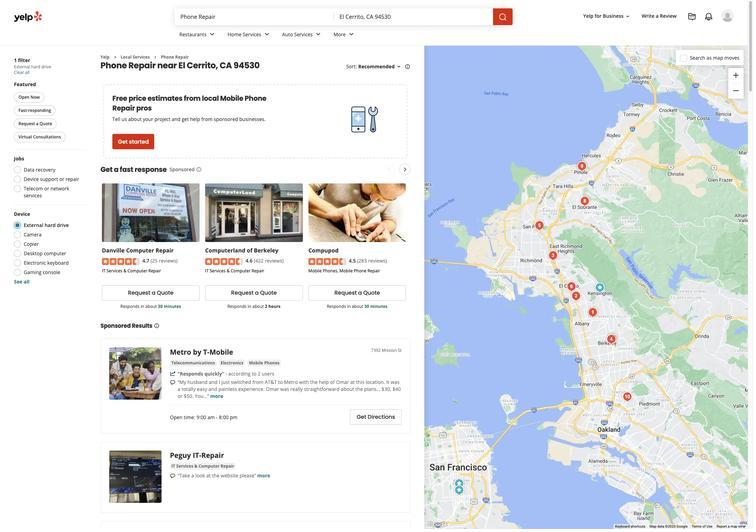 Task type: locate. For each thing, give the bounding box(es) containing it.
to
[[252, 371, 257, 378], [278, 379, 283, 386]]

Near text field
[[340, 13, 488, 21]]

recommended button
[[359, 63, 402, 70]]

1 horizontal spatial drive
[[57, 222, 69, 229]]

mobile down 4.5
[[340, 268, 353, 274]]

1 vertical spatial hard
[[45, 222, 56, 229]]

yelp for business
[[584, 13, 624, 19]]

0 vertical spatial more link
[[211, 393, 223, 400]]

0 horizontal spatial in
[[141, 304, 144, 310]]

metro up telecommunications
[[170, 348, 191, 357]]

24 chevron down v2 image right more
[[347, 30, 356, 39]]

(25
[[151, 258, 158, 265]]

clear all link
[[14, 70, 30, 75]]

from left sponsored
[[202, 116, 213, 123]]

quote inside featured group
[[40, 121, 52, 127]]

itekh electronics image
[[533, 219, 547, 233]]

0 horizontal spatial 24 chevron down v2 image
[[208, 30, 217, 39]]

0 vertical spatial drive
[[41, 64, 51, 70]]

external up 'camera'
[[24, 222, 43, 229]]

request a quote down mobile phones, mobile phone repair
[[335, 289, 380, 297]]

2 horizontal spatial it
[[205, 268, 209, 274]]

request
[[19, 121, 35, 127], [128, 289, 150, 297], [231, 289, 254, 297], [335, 289, 357, 297]]

2 left 'hours'
[[265, 304, 268, 310]]

project
[[155, 116, 171, 123]]

1 horizontal spatial get
[[118, 138, 128, 146]]

30
[[158, 304, 163, 310], [365, 304, 370, 310]]

get inside button
[[118, 138, 128, 146]]

1 vertical spatial map
[[731, 525, 738, 529]]

open left time:
[[170, 415, 183, 421]]

0 horizontal spatial get
[[101, 165, 113, 175]]

insta fix phone repair image
[[565, 280, 579, 294]]

24 chevron down v2 image inside 'restaurants' link
[[208, 30, 217, 39]]

16 chevron right v2 image right yelp link
[[112, 54, 118, 60]]

of inside "my husband and i just switched from at&t to metro with the help of omar at this location. it was a totally easy and painless experience. omar was really straightforward about the plans... $30, $40 or $50. you…"
[[330, 379, 335, 386]]

omar down at&t
[[266, 386, 279, 393]]

1 horizontal spatial metro
[[284, 379, 298, 386]]

more link down painless
[[211, 393, 223, 400]]

results
[[132, 322, 152, 330]]

was up '$40'
[[391, 379, 400, 386]]

request a quote inside featured group
[[19, 121, 52, 127]]

help right get
[[190, 116, 200, 123]]

a up responds in about 2 hours
[[255, 289, 259, 297]]

24 chevron down v2 image inside auto services link
[[314, 30, 323, 39]]

2 vertical spatial from
[[253, 379, 264, 386]]

zoom in image
[[733, 71, 741, 80]]

24 chevron down v2 image inside more link
[[347, 30, 356, 39]]

it services & computer repair
[[102, 268, 161, 274], [205, 268, 265, 274]]

yelp inside button
[[584, 13, 594, 19]]

0 vertical spatial of
[[247, 247, 253, 255]]

1 horizontal spatial reviews)
[[265, 258, 284, 265]]

1 horizontal spatial the
[[311, 379, 318, 386]]

metro up really
[[284, 379, 298, 386]]

shortcuts
[[631, 525, 646, 529]]

0 horizontal spatial sponsored
[[101, 322, 131, 330]]

0 horizontal spatial more
[[211, 393, 223, 400]]

compupod
[[309, 247, 339, 255]]

yelp left for
[[584, 13, 594, 19]]

0 horizontal spatial to
[[252, 371, 257, 378]]

a inside group
[[36, 121, 39, 127]]

group
[[729, 68, 744, 99]]

of left use
[[703, 525, 706, 529]]

0 vertical spatial from
[[184, 94, 201, 104]]

responds for computerland
[[228, 304, 247, 310]]

get started button
[[112, 134, 155, 150]]

services
[[24, 192, 42, 199]]

2 it services & computer repair from the left
[[205, 268, 265, 274]]

2 vertical spatial or
[[178, 393, 183, 400]]

1 none field from the left
[[181, 13, 329, 21]]

map region
[[357, 4, 754, 530]]

0 vertical spatial more
[[211, 393, 223, 400]]

30 for danville computer repair
[[158, 304, 163, 310]]

drive right clear all link
[[41, 64, 51, 70]]

it services & computer repair down the 4.6 star rating "image"
[[205, 268, 265, 274]]

device for device support or repair
[[24, 176, 39, 183]]

& down the 4.6 star rating "image"
[[227, 268, 230, 274]]

quote up 'hours'
[[260, 289, 277, 297]]

more link for "my husband and i just switched from at&t to metro with the help of omar at this location. it was a totally easy and painless experience. omar was really straightforward about the plans... $30, $40 or $50. you…"
[[211, 393, 223, 400]]

omar
[[336, 379, 349, 386], [266, 386, 279, 393]]

16 chevron right v2 image left phone repair
[[153, 54, 158, 60]]

1 vertical spatial open
[[170, 415, 183, 421]]

just
[[222, 379, 230, 386]]

request a quote button for compupod
[[309, 286, 406, 301]]

minutes for compupod
[[371, 304, 388, 310]]

option group containing jobs
[[12, 155, 87, 199]]

16 chevron down v2 image
[[626, 14, 631, 19]]

telecommunications button
[[170, 360, 217, 367]]

sponsored for sponsored results
[[101, 322, 131, 330]]

1 reviews) from the left
[[159, 258, 178, 265]]

phone repair near el cerrito, ca 94530
[[101, 60, 260, 71]]

request a quote up responds in about 2 hours
[[231, 289, 277, 297]]

24 chevron down v2 image for auto services
[[314, 30, 323, 39]]

device
[[24, 176, 39, 183], [14, 211, 30, 218]]

request up responds in about 2 hours
[[231, 289, 254, 297]]

consultations
[[33, 134, 61, 140]]

request for compupod
[[335, 289, 357, 297]]

services down the 4.6 star rating "image"
[[210, 268, 226, 274]]

2 horizontal spatial the
[[356, 386, 363, 393]]

0 vertical spatial -
[[226, 371, 227, 378]]

or up network
[[59, 176, 64, 183]]

fast-
[[19, 108, 28, 114]]

am
[[208, 415, 215, 421]]

request a quote button for computerland of berkeley
[[205, 286, 303, 301]]

1 horizontal spatial it services & computer repair
[[205, 268, 265, 274]]

1 horizontal spatial none field
[[340, 13, 488, 21]]

to right at&t
[[278, 379, 283, 386]]

reviews) right (283
[[369, 258, 387, 265]]

get left fast
[[101, 165, 113, 175]]

0 vertical spatial device
[[24, 176, 39, 183]]

location.
[[366, 379, 385, 386]]

map data ©2023 google
[[650, 525, 688, 529]]

report a map error
[[717, 525, 747, 529]]

responds in about 30 minutes for danville computer repair
[[121, 304, 181, 310]]

request a quote button down mobile phones, mobile phone repair
[[309, 286, 406, 301]]

repair
[[66, 176, 79, 183]]

24 chevron down v2 image
[[208, 30, 217, 39], [314, 30, 323, 39], [347, 30, 356, 39]]

computer up look
[[199, 464, 220, 470]]

2 horizontal spatial or
[[178, 393, 183, 400]]

1 vertical spatial the
[[356, 386, 363, 393]]

2 vertical spatial the
[[212, 473, 220, 480]]

2 in from the left
[[248, 304, 252, 310]]

map right as
[[714, 54, 724, 61]]

1 vertical spatial option group
[[12, 211, 87, 286]]

phone repair
[[161, 54, 189, 60]]

request a quote for compupod
[[335, 289, 380, 297]]

get left "directions"
[[357, 414, 367, 422]]

&
[[124, 268, 127, 274], [227, 268, 230, 274], [195, 464, 198, 470]]

or left $50.
[[178, 393, 183, 400]]

request a quote button down fast-responding button
[[14, 119, 57, 129]]

0 vertical spatial 2
[[265, 304, 268, 310]]

responds in about 2 hours
[[228, 304, 281, 310]]

about
[[128, 116, 142, 123], [146, 304, 157, 310], [253, 304, 264, 310], [352, 304, 364, 310], [341, 386, 355, 393]]

1 vertical spatial drive
[[57, 222, 69, 229]]

1 vertical spatial -
[[216, 415, 218, 421]]

reviews) right (25
[[159, 258, 178, 265]]

projects image
[[689, 13, 697, 21]]

from up "experience."
[[253, 379, 264, 386]]

0 vertical spatial 16 info v2 image
[[405, 64, 411, 70]]

metro inside "my husband and i just switched from at&t to metro with the help of omar at this location. it was a totally easy and painless experience. omar was really straightforward about the plans... $30, $40 or $50. you…"
[[284, 379, 298, 386]]

review
[[661, 13, 677, 19]]

the right with
[[311, 379, 318, 386]]

from left local
[[184, 94, 201, 104]]

peguy it-repair image
[[109, 451, 162, 504]]

danville computer repair link
[[102, 247, 174, 255]]

0 vertical spatial external
[[14, 64, 30, 70]]

2 horizontal spatial of
[[703, 525, 706, 529]]

minutes for danville computer repair
[[164, 304, 181, 310]]

request a quote button down (25
[[102, 286, 200, 301]]

it services & computer repair for computerland
[[205, 268, 265, 274]]

metro
[[170, 348, 191, 357], [284, 379, 298, 386]]

2 none field from the left
[[340, 13, 488, 21]]

2 reviews) from the left
[[265, 258, 284, 265]]

0 vertical spatial at
[[351, 379, 355, 386]]

about inside "my husband and i just switched from at&t to metro with the help of omar at this location. it was a totally easy and painless experience. omar was really straightforward about the plans... $30, $40 or $50. you…"
[[341, 386, 355, 393]]

started
[[129, 138, 149, 146]]

1 vertical spatial from
[[202, 116, 213, 123]]

1 vertical spatial at
[[207, 473, 211, 480]]

with
[[299, 379, 309, 386]]

0 vertical spatial all
[[25, 70, 30, 75]]

wireless options image
[[586, 306, 600, 320], [586, 306, 600, 320]]

0 vertical spatial sponsored
[[170, 166, 195, 173]]

1 vertical spatial 16 info v2 image
[[196, 167, 202, 173]]

16 chevron right v2 image for phone repair
[[153, 54, 158, 60]]

2 minutes from the left
[[371, 304, 388, 310]]

option group
[[12, 155, 87, 199], [12, 211, 87, 286]]

1 horizontal spatial responds in about 30 minutes
[[327, 304, 388, 310]]

request a quote button up responds in about 2 hours
[[205, 286, 303, 301]]

restaurants
[[180, 31, 207, 38]]

iphone repair squad image
[[621, 391, 635, 405]]

device down the services
[[14, 211, 30, 218]]

mobile kangaroo - apple authorized image
[[606, 332, 620, 346]]

and right "easy"
[[209, 386, 217, 393]]

3 24 chevron down v2 image from the left
[[347, 30, 356, 39]]

external inside 1 filter external hard drive clear all
[[14, 64, 30, 70]]

2 30 from the left
[[365, 304, 370, 310]]

1 horizontal spatial 16 info v2 image
[[405, 64, 411, 70]]

to left users
[[252, 371, 257, 378]]

it down the 4.6 star rating "image"
[[205, 268, 209, 274]]

services up "take
[[176, 464, 193, 470]]

0 horizontal spatial 30
[[158, 304, 163, 310]]

1 minutes from the left
[[164, 304, 181, 310]]

services left 24 chevron down v2 icon
[[243, 31, 261, 38]]

©2023
[[666, 525, 676, 529]]

notifications image
[[705, 13, 714, 21]]

fast-responding button
[[14, 105, 56, 116]]

it services & computer repair for danville
[[102, 268, 161, 274]]

16 info v2 image
[[405, 64, 411, 70], [196, 167, 202, 173]]

a right write at the top right
[[657, 13, 659, 19]]

at left this
[[351, 379, 355, 386]]

1 in from the left
[[141, 304, 144, 310]]

1 vertical spatial metro
[[284, 379, 298, 386]]

0 horizontal spatial -
[[216, 415, 218, 421]]

0 horizontal spatial map
[[714, 54, 724, 61]]

services inside peguy it-repair it services & computer repair
[[176, 464, 193, 470]]

0 horizontal spatial more link
[[211, 393, 223, 400]]

0 vertical spatial was
[[391, 379, 400, 386]]

more link right please"
[[258, 473, 271, 480]]

report
[[717, 525, 728, 529]]

response
[[135, 165, 167, 175]]

1 it services & computer repair from the left
[[102, 268, 161, 274]]

search image
[[499, 13, 508, 21]]

it down "4.7 star rating" image
[[102, 268, 105, 274]]

yelp for yelp for business
[[584, 13, 594, 19]]

24 chevron down v2 image right restaurants
[[208, 30, 217, 39]]

quote for computerland of berkeley
[[260, 289, 277, 297]]

of up 4.6
[[247, 247, 253, 255]]

computerland
[[205, 247, 246, 255]]

4.7 star rating image
[[102, 258, 140, 265]]

sponsored left results
[[101, 322, 131, 330]]

3 responds from the left
[[327, 304, 346, 310]]

hard
[[31, 64, 40, 70], [45, 222, 56, 229]]

1 responds from the left
[[121, 304, 140, 310]]

moves
[[725, 54, 740, 61]]

cerrito,
[[187, 60, 218, 71]]

external down filter
[[14, 64, 30, 70]]

& inside peguy it-repair it services & computer repair
[[195, 464, 198, 470]]

more
[[334, 31, 346, 38]]

request a quote for computerland of berkeley
[[231, 289, 277, 297]]

device up telecom
[[24, 176, 39, 183]]

virtual
[[19, 134, 32, 140]]

1 horizontal spatial more link
[[258, 473, 271, 480]]

request a quote
[[19, 121, 52, 127], [128, 289, 174, 297], [231, 289, 277, 297], [335, 289, 380, 297]]

2 horizontal spatial from
[[253, 379, 264, 386]]

request a quote down (25
[[128, 289, 174, 297]]

straightforward
[[304, 386, 340, 393]]

of
[[247, 247, 253, 255], [330, 379, 335, 386], [703, 525, 706, 529]]

as
[[707, 54, 712, 61]]

4.6 star rating image
[[205, 258, 243, 265]]

you…"
[[195, 393, 209, 400]]

or down support
[[44, 185, 49, 192]]

1 horizontal spatial 24 chevron down v2 image
[[314, 30, 323, 39]]

experience.
[[239, 386, 265, 393]]

keyboard shortcuts button
[[616, 525, 646, 530]]

of up "straightforward"
[[330, 379, 335, 386]]

option group containing device
[[12, 211, 87, 286]]

2 responds from the left
[[228, 304, 247, 310]]

0 vertical spatial metro
[[170, 348, 191, 357]]

at&t
[[265, 379, 277, 386]]

1 horizontal spatial omar
[[336, 379, 349, 386]]

drive up computer
[[57, 222, 69, 229]]

0 vertical spatial omar
[[336, 379, 349, 386]]

free price estimates from local mobile phone repair pros image
[[347, 102, 382, 137]]

get for get started
[[118, 138, 128, 146]]

2 left users
[[258, 371, 261, 378]]

4.6 (422 reviews)
[[246, 258, 284, 265]]

a down mobile phones, mobile phone repair
[[359, 289, 362, 297]]

all right clear
[[25, 70, 30, 75]]

local services
[[121, 54, 150, 60]]

from
[[184, 94, 201, 104], [202, 116, 213, 123], [253, 379, 264, 386]]

2 horizontal spatial 24 chevron down v2 image
[[347, 30, 356, 39]]

2 vertical spatial of
[[703, 525, 706, 529]]

16 info v2 image for phone repair near el cerrito, ca 94530
[[405, 64, 411, 70]]

2 responds in about 30 minutes from the left
[[327, 304, 388, 310]]

phone up free
[[101, 60, 127, 71]]

Find text field
[[181, 13, 329, 21]]

according
[[229, 371, 251, 378]]

1 16 chevron right v2 image from the left
[[112, 54, 118, 60]]

1 vertical spatial more link
[[258, 473, 271, 480]]

at right look
[[207, 473, 211, 480]]

16 chevron down v2 image
[[396, 64, 402, 70]]

0 vertical spatial and
[[172, 116, 181, 123]]

1 vertical spatial external
[[24, 222, 43, 229]]

1 30 from the left
[[158, 304, 163, 310]]

external
[[14, 64, 30, 70], [24, 222, 43, 229]]

1 horizontal spatial &
[[195, 464, 198, 470]]

2 horizontal spatial &
[[227, 268, 230, 274]]

services right local on the left
[[133, 54, 150, 60]]

0 horizontal spatial metro
[[170, 348, 191, 357]]

keyboard
[[616, 525, 630, 529]]

2 16 chevron right v2 image from the left
[[153, 54, 158, 60]]

1 horizontal spatial responds
[[228, 304, 247, 310]]

none field near
[[340, 13, 488, 21]]

1 vertical spatial or
[[44, 185, 49, 192]]

more link
[[211, 393, 223, 400], [258, 473, 271, 480]]

from inside "my husband and i just switched from at&t to metro with the help of omar at this location. it was a totally easy and painless experience. omar was really straightforward about the plans... $30, $40 or $50. you…"
[[253, 379, 264, 386]]

or inside "my husband and i just switched from at&t to metro with the help of omar at this location. it was a totally easy and painless experience. omar was really straightforward about the plans... $30, $40 or $50. you…"
[[178, 393, 183, 400]]

1 horizontal spatial hard
[[45, 222, 56, 229]]

was
[[391, 379, 400, 386], [281, 386, 289, 393]]

danville
[[102, 247, 125, 255]]

2 horizontal spatial get
[[357, 414, 367, 422]]

jobs
[[14, 155, 24, 162]]

& down "4.7 star rating" image
[[124, 268, 127, 274]]

quote down 4.5 (283 reviews)
[[364, 289, 380, 297]]

a down fast-responding button
[[36, 121, 39, 127]]

1 vertical spatial to
[[278, 379, 283, 386]]

request down mobile phones, mobile phone repair
[[335, 289, 357, 297]]

phones
[[265, 360, 280, 366]]

featured group
[[13, 81, 87, 144]]

24 chevron down v2 image
[[263, 30, 271, 39]]

1 horizontal spatial yelp
[[584, 13, 594, 19]]

1 horizontal spatial to
[[278, 379, 283, 386]]

16 chevron right v2 image
[[112, 54, 118, 60], [153, 54, 158, 60]]

0 vertical spatial map
[[714, 54, 724, 61]]

0 horizontal spatial open
[[19, 94, 30, 100]]

16 chevron right v2 image for local services
[[112, 54, 118, 60]]

0 vertical spatial yelp
[[584, 13, 594, 19]]

mobile right local
[[220, 94, 244, 104]]

3 reviews) from the left
[[369, 258, 387, 265]]

None field
[[181, 13, 329, 21], [340, 13, 488, 21]]

2 horizontal spatial in
[[347, 304, 351, 310]]

24 chevron down v2 image right auto services
[[314, 30, 323, 39]]

drive inside 1 filter external hard drive clear all
[[41, 64, 51, 70]]

2 24 chevron down v2 image from the left
[[314, 30, 323, 39]]

4.5
[[349, 258, 356, 265]]

4.7 (25 reviews)
[[143, 258, 178, 265]]

0 horizontal spatial hard
[[31, 64, 40, 70]]

world phones image
[[576, 160, 590, 174]]

responds in about 30 minutes for compupod
[[327, 304, 388, 310]]

in for of
[[248, 304, 252, 310]]

open inside button
[[19, 94, 30, 100]]

request up "virtual"
[[19, 121, 35, 127]]

services down "4.7 star rating" image
[[107, 268, 122, 274]]

0 horizontal spatial 16 chevron right v2 image
[[112, 54, 118, 60]]

1 vertical spatial 2
[[258, 371, 261, 378]]

the
[[311, 379, 318, 386], [356, 386, 363, 393], [212, 473, 220, 480]]

sponsored right response
[[170, 166, 195, 173]]

mobile inside mobile phones button
[[249, 360, 263, 366]]

1 horizontal spatial 30
[[365, 304, 370, 310]]

it
[[102, 268, 105, 274], [205, 268, 209, 274], [172, 464, 175, 470]]

computer
[[44, 250, 66, 257]]

get for get a fast response
[[101, 165, 113, 175]]

all right see
[[24, 279, 30, 285]]

get for get directions
[[357, 414, 367, 422]]

network
[[51, 185, 69, 192]]

2 horizontal spatial responds
[[327, 304, 346, 310]]

request down 4.7
[[128, 289, 150, 297]]

2 vertical spatial and
[[209, 386, 217, 393]]

it up 16 speech v2 image
[[172, 464, 175, 470]]

0 horizontal spatial 16 info v2 image
[[196, 167, 202, 173]]

and left get
[[172, 116, 181, 123]]

None search field
[[175, 8, 515, 25]]

free price estimates from local mobile phone repair pros tell us about your project and get help from sponsored businesses.
[[112, 94, 267, 123]]

open left now
[[19, 94, 30, 100]]

phone up businesses.
[[245, 94, 267, 104]]

quickly"
[[205, 371, 224, 378]]

about for danville computer repair
[[146, 304, 157, 310]]

request inside featured group
[[19, 121, 35, 127]]

electronic
[[24, 260, 46, 267]]

1 responds in about 30 minutes from the left
[[121, 304, 181, 310]]

- right am
[[216, 415, 218, 421]]

or inside telecom or network services
[[44, 185, 49, 192]]

help inside free price estimates from local mobile phone repair pros tell us about your project and get help from sponsored businesses.
[[190, 116, 200, 123]]

0 horizontal spatial reviews)
[[159, 258, 178, 265]]

1 option group from the top
[[12, 155, 87, 199]]

0 vertical spatial to
[[252, 371, 257, 378]]

24 chevron down v2 image for restaurants
[[208, 30, 217, 39]]

computer down 4.7
[[128, 268, 147, 274]]

your
[[143, 116, 153, 123]]

it services & computer repair down "4.7 star rating" image
[[102, 268, 161, 274]]

1 24 chevron down v2 image from the left
[[208, 30, 217, 39]]

a down "my
[[178, 386, 181, 393]]

omar left this
[[336, 379, 349, 386]]

more right please"
[[258, 473, 271, 480]]

request for danville computer repair
[[128, 289, 150, 297]]

and left i
[[209, 379, 218, 386]]

1 horizontal spatial minutes
[[371, 304, 388, 310]]

1 vertical spatial omar
[[266, 386, 279, 393]]

0 horizontal spatial it
[[102, 268, 105, 274]]

help
[[190, 116, 200, 123], [319, 379, 329, 386]]

1 vertical spatial get
[[101, 165, 113, 175]]

2 option group from the top
[[12, 211, 87, 286]]

was left really
[[281, 386, 289, 393]]

the left website at bottom left
[[212, 473, 220, 480]]

0 horizontal spatial drive
[[41, 64, 51, 70]]

2
[[265, 304, 268, 310], [258, 371, 261, 378]]

0 horizontal spatial of
[[247, 247, 253, 255]]

1 horizontal spatial more
[[258, 473, 271, 480]]

- up just
[[226, 371, 227, 378]]



Task type: describe. For each thing, give the bounding box(es) containing it.
about inside free price estimates from local mobile phone repair pros tell us about your project and get help from sponsored businesses.
[[128, 116, 142, 123]]

map for error
[[731, 525, 738, 529]]

get directions link
[[350, 410, 402, 425]]

i
[[219, 379, 220, 386]]

(422
[[254, 258, 264, 265]]

directions
[[368, 414, 395, 422]]

data recovery
[[24, 167, 55, 173]]

computer up 4.7
[[126, 247, 154, 255]]

get started
[[118, 138, 149, 146]]

data
[[658, 525, 665, 529]]

24 chevron down v2 image for more
[[347, 30, 356, 39]]

terms
[[693, 525, 702, 529]]

previous image
[[385, 166, 394, 174]]

tyler b. image
[[722, 9, 735, 22]]

see
[[14, 279, 22, 285]]

user actions element
[[578, 9, 744, 52]]

& for danville
[[124, 268, 127, 274]]

write a review
[[642, 13, 677, 19]]

hours
[[269, 304, 281, 310]]

16 speech v2 image
[[170, 380, 176, 386]]

ca
[[220, 60, 232, 71]]

of for computerland
[[247, 247, 253, 255]]

husband
[[188, 379, 208, 386]]

4.5 star rating image
[[309, 258, 346, 265]]

hard inside option group
[[45, 222, 56, 229]]

sponsored for sponsored
[[170, 166, 195, 173]]

it-
[[193, 451, 202, 461]]

mobile phones button
[[248, 360, 281, 367]]

time:
[[184, 415, 196, 421]]

filter
[[18, 57, 30, 64]]

mobile phones
[[249, 360, 280, 366]]

3r tek image
[[570, 290, 584, 304]]

quote for compupod
[[364, 289, 380, 297]]

1 horizontal spatial was
[[391, 379, 400, 386]]

a left look
[[192, 473, 194, 480]]

1 horizontal spatial -
[[226, 371, 227, 378]]

totally
[[182, 386, 196, 393]]

google image
[[427, 521, 450, 530]]

plans...
[[365, 386, 381, 393]]

pm
[[230, 415, 238, 421]]

1 vertical spatial more
[[258, 473, 271, 480]]

16 info v2 image for get a fast response
[[196, 167, 202, 173]]

open for open now
[[19, 94, 30, 100]]

in for computer
[[141, 304, 144, 310]]

"my husband and i just switched from at&t to metro with the help of omar at this location. it was a totally easy and painless experience. omar was really straightforward about the plans... $30, $40 or $50. you…"
[[178, 379, 401, 400]]

to inside "my husband and i just switched from at&t to metro with the help of omar at this location. it was a totally easy and painless experience. omar was really straightforward about the plans... $30, $40 or $50. you…"
[[278, 379, 283, 386]]

see all button
[[14, 279, 30, 285]]

camera
[[24, 232, 42, 238]]

mobile down "4.5 star rating" image
[[309, 268, 322, 274]]

"my
[[178, 379, 186, 386]]

next image
[[402, 166, 410, 174]]

sponsored results
[[101, 322, 152, 330]]

map
[[650, 525, 657, 529]]

9:00
[[197, 415, 206, 421]]

mobile up electronics
[[210, 348, 233, 357]]

16 speech v2 image
[[170, 474, 176, 480]]

computer network services image
[[593, 281, 607, 295]]

computer down 4.6
[[231, 268, 251, 274]]

mission wireless image
[[453, 484, 467, 498]]

virtual consultations button
[[14, 132, 66, 143]]

website
[[221, 473, 239, 480]]

auto
[[282, 31, 293, 38]]

0 horizontal spatial 2
[[258, 371, 261, 378]]

reviews) for berkeley
[[265, 258, 284, 265]]

hard inside 1 filter external hard drive clear all
[[31, 64, 40, 70]]

users
[[262, 371, 275, 378]]

report a map error link
[[717, 525, 747, 529]]

really
[[291, 386, 303, 393]]

it services & computer repair link
[[170, 464, 236, 470]]

all inside 1 filter external hard drive clear all
[[25, 70, 30, 75]]

1 filter external hard drive clear all
[[14, 57, 51, 75]]

desktop computer
[[24, 250, 66, 257]]

phones,
[[323, 268, 339, 274]]

yelp for yelp link
[[101, 54, 110, 60]]

a inside "my husband and i just switched from at&t to metro with the help of omar at this location. it was a totally easy and painless experience. omar was really straightforward about the plans... $30, $40 or $50. you…"
[[178, 386, 181, 393]]

map for moves
[[714, 54, 724, 61]]

& for computerland
[[227, 268, 230, 274]]

telecom
[[24, 185, 43, 192]]

a down (25
[[152, 289, 156, 297]]

support
[[40, 176, 58, 183]]

more link for "take a look at the website please"
[[258, 473, 271, 480]]

$30,
[[382, 386, 392, 393]]

open now button
[[14, 92, 44, 103]]

"take
[[178, 473, 190, 480]]

compupod image
[[453, 478, 467, 492]]

16 trending v2 image
[[170, 372, 176, 377]]

easy
[[197, 386, 207, 393]]

it for computerland of berkeley
[[205, 268, 209, 274]]

1 vertical spatial all
[[24, 279, 30, 285]]

now
[[31, 94, 40, 100]]

request for computerland of berkeley
[[231, 289, 254, 297]]

this
[[356, 379, 365, 386]]

phone down (283
[[354, 268, 367, 274]]

zoom out image
[[733, 87, 741, 95]]

8:00
[[219, 415, 229, 421]]

mobile phones link
[[248, 360, 281, 367]]

copier
[[24, 241, 39, 248]]

peguy
[[170, 451, 191, 461]]

peguy it-repair link
[[170, 451, 224, 461]]

1 vertical spatial was
[[281, 386, 289, 393]]

7392 mission st
[[372, 348, 402, 354]]

computer inside peguy it-repair it services & computer repair
[[199, 464, 220, 470]]

request a quote for danville computer repair
[[128, 289, 174, 297]]

by
[[193, 348, 202, 357]]

a left fast
[[114, 165, 119, 175]]

local services link
[[121, 54, 150, 60]]

help inside "my husband and i just switched from at&t to metro with the help of omar at this location. it was a totally easy and painless experience. omar was really straightforward about the plans... $30, $40 or $50. you…"
[[319, 379, 329, 386]]

reviews) for repair
[[159, 258, 178, 265]]

0 horizontal spatial omar
[[266, 386, 279, 393]]

it services & computer repair button
[[170, 464, 236, 470]]

local
[[121, 54, 132, 60]]

electronics button
[[219, 360, 245, 367]]

tell
[[112, 116, 120, 123]]

gaming
[[24, 269, 42, 276]]

services right auto
[[295, 31, 313, 38]]

"take a look at the website please" more
[[178, 473, 271, 480]]

at inside "my husband and i just switched from at&t to metro with the help of omar at this location. it was a totally easy and painless experience. omar was really straightforward about the plans... $30, $40 or $50. you…"
[[351, 379, 355, 386]]

it inside peguy it-repair it services & computer repair
[[172, 464, 175, 470]]

pros
[[136, 104, 152, 113]]

computerland of berkeley image
[[606, 331, 620, 345]]

console
[[43, 269, 60, 276]]

nerd crossing image
[[578, 195, 592, 209]]

metro by t-mobile image
[[109, 348, 162, 400]]

1 vertical spatial and
[[209, 379, 218, 386]]

phone left el
[[161, 54, 174, 60]]

device for device
[[14, 211, 30, 218]]

about for compupod
[[352, 304, 364, 310]]

16 info v2 image
[[154, 323, 159, 329]]

none field find
[[181, 13, 329, 21]]

business categories element
[[174, 25, 735, 45]]

"responds
[[178, 371, 203, 378]]

restaurants link
[[174, 25, 222, 45]]

device support or repair
[[24, 176, 79, 183]]

for
[[595, 13, 602, 19]]

request a quote button inside featured group
[[14, 119, 57, 129]]

about for computerland of berkeley
[[253, 304, 264, 310]]

3 in from the left
[[347, 304, 351, 310]]

1 horizontal spatial or
[[59, 176, 64, 183]]

joe iphone unlock & repair services image
[[605, 333, 619, 347]]

0 vertical spatial the
[[311, 379, 318, 386]]

recommended
[[359, 63, 395, 70]]

repair inside free price estimates from local mobile phone repair pros tell us about your project and get help from sponsored businesses.
[[112, 104, 135, 113]]

it for danville computer repair
[[102, 268, 105, 274]]

4.7
[[143, 258, 149, 265]]

keyboard shortcuts
[[616, 525, 646, 529]]

94530
[[234, 60, 260, 71]]

write a review link
[[640, 10, 680, 23]]

clear
[[14, 70, 24, 75]]

and inside free price estimates from local mobile phone repair pros tell us about your project and get help from sponsored businesses.
[[172, 116, 181, 123]]

phone inside free price estimates from local mobile phone repair pros tell us about your project and get help from sponsored businesses.
[[245, 94, 267, 104]]

request a quote button for danville computer repair
[[102, 286, 200, 301]]

home services link
[[222, 25, 277, 45]]

terms of use
[[693, 525, 713, 529]]

responds for danville
[[121, 304, 140, 310]]

danville computer repair
[[102, 247, 174, 255]]

painless
[[219, 386, 237, 393]]

a right 'report' on the right bottom of the page
[[729, 525, 731, 529]]

30 for compupod
[[365, 304, 370, 310]]

world phones image
[[576, 160, 590, 174]]

data
[[24, 167, 34, 173]]

velocity iphone repair image
[[547, 249, 561, 263]]

yelp link
[[101, 54, 110, 60]]

quote for danville computer repair
[[157, 289, 174, 297]]

open for open time: 9:00 am - 8:00 pm
[[170, 415, 183, 421]]

$40
[[393, 386, 401, 393]]

mobile inside free price estimates from local mobile phone repair pros tell us about your project and get help from sponsored businesses.
[[220, 94, 244, 104]]

1 horizontal spatial from
[[202, 116, 213, 123]]

of for terms
[[703, 525, 706, 529]]

metro by t-mobile link
[[170, 348, 233, 357]]

get a fast response
[[101, 165, 167, 175]]

auto services link
[[277, 25, 328, 45]]



Task type: vqa. For each thing, say whether or not it's contained in the screenshot.


